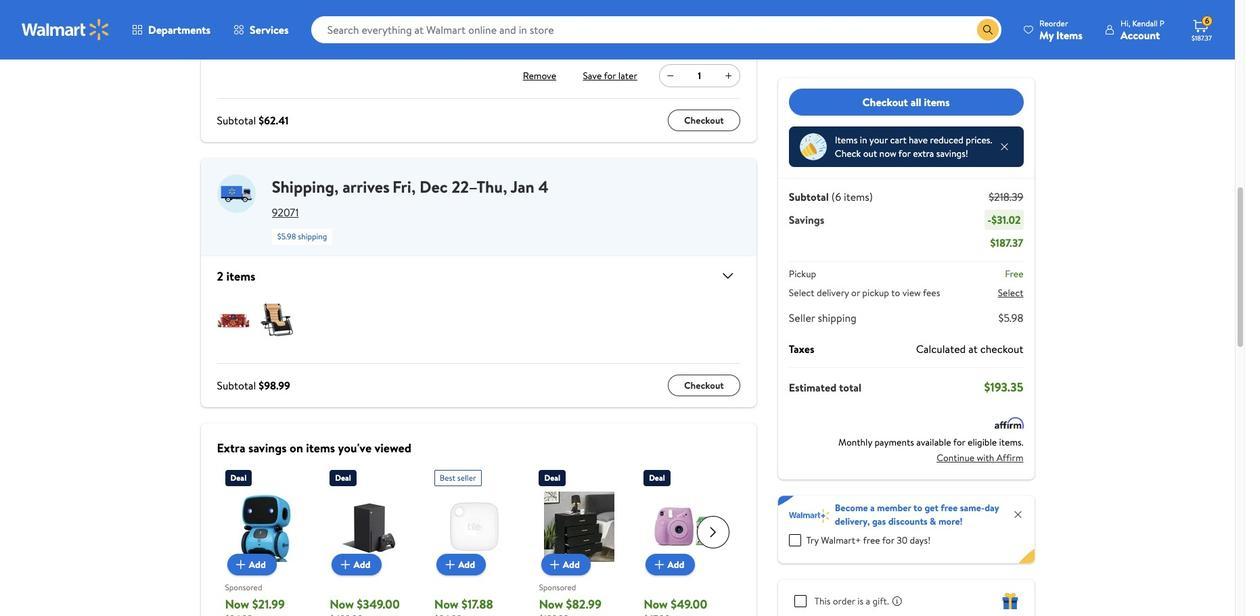 Task type: describe. For each thing, give the bounding box(es) containing it.
glade 1 wick scented candle, autumn spiced apple, fragrance infused with essential oils, 3.4 oz with addon services image
[[217, 304, 250, 337]]

6 $187.37
[[1192, 15, 1213, 43]]

payments
[[875, 436, 915, 450]]

$218.39
[[989, 190, 1024, 204]]

arrives
[[343, 175, 390, 198]]

free for free 90-day returns
[[306, 23, 325, 37]]

free inside become a member to get free same-day delivery, gas discounts & more!
[[941, 502, 958, 515]]

estimated total
[[789, 380, 862, 395]]

$98.99
[[259, 378, 290, 393]]

save for later
[[583, 69, 638, 83]]

90-
[[327, 23, 342, 37]]

prices.
[[966, 133, 993, 147]]

try
[[807, 534, 819, 548]]

on
[[290, 440, 303, 457]]

0 vertical spatial day
[[342, 23, 356, 37]]

select for select button
[[998, 286, 1024, 300]]

best
[[440, 473, 456, 484]]

0 vertical spatial $187.37
[[1192, 33, 1213, 43]]

now $49.00
[[644, 597, 708, 613]]

reorder
[[1040, 17, 1069, 29]]

This order is a gift. checkbox
[[795, 596, 807, 608]]

you
[[690, 6, 700, 16]]

best seller
[[440, 473, 476, 484]]

become
[[835, 502, 868, 515]]

increase quantity crossmax ct-1 all season 215/55r17 94v passenger tire, current quantity 1 image
[[724, 70, 735, 81]]

walmart+
[[821, 534, 862, 548]]

order
[[833, 595, 856, 609]]

close walmart plus section image
[[1013, 510, 1024, 521]]

subtotal (6 items)
[[789, 190, 873, 204]]

items in your cart have reduced prices. check out now for extra savings!
[[835, 133, 993, 160]]

2 vertical spatial items
[[306, 440, 335, 457]]

account
[[1121, 27, 1161, 42]]

kendall
[[1133, 17, 1158, 29]]

items inside items in your cart have reduced prices. check out now for extra savings!
[[835, 133, 858, 147]]

Try Walmart+ free for 30 days! checkbox
[[789, 535, 802, 547]]

$5.98 for $5.98 shipping
[[277, 231, 296, 242]]

walmart image
[[22, 19, 110, 41]]

now $17.88
[[435, 597, 494, 613]]

add for $349.00
[[354, 559, 371, 572]]

now $49.00 group
[[644, 465, 724, 617]]

savings!
[[937, 147, 969, 160]]

you've
[[338, 440, 372, 457]]

92071 button
[[272, 205, 299, 220]]

get
[[925, 502, 939, 515]]

free 90-day returns
[[306, 23, 388, 37]]

$5.98 shipping
[[277, 231, 327, 242]]

checkout all items
[[863, 95, 950, 110]]

select delivery or pickup to view fees
[[789, 286, 941, 300]]

0 horizontal spatial $187.37
[[991, 236, 1024, 251]]

is
[[858, 595, 864, 609]]

extra
[[217, 440, 246, 457]]

$62.41/ea
[[293, 7, 331, 21]]

save
[[702, 6, 715, 16]]

later
[[619, 69, 638, 83]]

discounts
[[889, 515, 928, 529]]

returns
[[358, 23, 388, 37]]

departments button
[[121, 14, 222, 46]]

sponsored for $21.99
[[225, 582, 262, 593]]

hi, kendall p account
[[1121, 17, 1165, 42]]

now for now $49.00
[[644, 597, 668, 613]]

same-
[[961, 502, 985, 515]]

2 items
[[217, 268, 256, 285]]

6
[[1206, 15, 1210, 27]]

fri,
[[393, 175, 416, 198]]

become a member to get free same-day delivery, gas discounts & more!
[[835, 502, 1000, 529]]

subtotal for subtotal (6 items)
[[789, 190, 829, 204]]

gifting image
[[1002, 594, 1019, 610]]

calculated at checkout
[[917, 342, 1024, 357]]

now
[[880, 147, 897, 160]]

gift.
[[873, 595, 889, 609]]

cart
[[891, 133, 907, 147]]

taxes
[[789, 342, 815, 357]]

seller
[[458, 473, 476, 484]]

1 vertical spatial items
[[226, 268, 256, 285]]

calculated
[[917, 342, 966, 357]]

add button for $17.88
[[437, 555, 486, 576]]

-$31.02
[[988, 213, 1021, 227]]

$17.88
[[462, 597, 494, 613]]

checkout for checkout 'button' associated with $98.99
[[685, 379, 724, 393]]

best choice products oversized padded zero gravity chair, folding outdoor patio recliner w/ side tray - tan with addon services image
[[260, 304, 293, 337]]

remove button
[[518, 65, 562, 87]]

deal for now $349.00
[[335, 473, 351, 484]]

shipping for $5.98 shipping
[[298, 231, 327, 242]]

now $349.00 group
[[330, 465, 410, 617]]

fees
[[924, 286, 941, 300]]

decrease quantity crossmax ct-1 all season 215/55r17 94v passenger tire, current quantity 1 image
[[665, 70, 676, 81]]

to inside become a member to get free same-day delivery, gas discounts & more!
[[914, 502, 923, 515]]

hi,
[[1121, 17, 1131, 29]]

savings
[[789, 213, 825, 227]]

this order is a gift.
[[815, 595, 889, 609]]

at
[[969, 342, 978, 357]]

shipping , arrives fri, dec 22–thu, jan 4 92071
[[272, 175, 549, 220]]

banner containing become a member to get free same-day delivery, gas discounts & more!
[[779, 496, 1035, 564]]

add for $82.99
[[563, 559, 580, 572]]

22–thu,
[[452, 175, 508, 198]]

checkout for checkout all items
[[863, 95, 909, 110]]

services
[[250, 22, 289, 37]]

pickup
[[789, 267, 817, 281]]

subtotal $98.99
[[217, 378, 290, 393]]

pickup
[[863, 286, 890, 300]]

eligible
[[968, 436, 997, 450]]

reduced price image
[[800, 133, 827, 160]]

sponsored for $82.99
[[539, 582, 576, 593]]

extra savings on items you've viewed
[[217, 440, 412, 457]]

this
[[815, 595, 831, 609]]

now for now $82.99
[[539, 597, 564, 613]]

reduced
[[931, 133, 964, 147]]

checkout button for $98.99
[[668, 375, 741, 397]]

0 horizontal spatial free
[[864, 534, 881, 548]]



Task type: vqa. For each thing, say whether or not it's contained in the screenshot.
Medical LINK
no



Task type: locate. For each thing, give the bounding box(es) containing it.
add inside the now $82.99 group
[[563, 559, 580, 572]]

fulfillment logo image
[[217, 175, 256, 213]]

subtotal $62.41
[[217, 113, 289, 128]]

view
[[903, 286, 921, 300]]

select down pickup
[[789, 286, 815, 300]]

add for $21.99
[[249, 559, 266, 572]]

$5.98 down select button
[[999, 311, 1024, 326]]

add button up now $21.99
[[227, 555, 277, 576]]

next slide for horizontalscrollerrecommendations list image
[[697, 517, 730, 549]]

1 add from the left
[[249, 559, 266, 572]]

checkout button for $62.41
[[668, 110, 741, 131]]

to
[[892, 286, 901, 300], [914, 502, 923, 515]]

add up now $82.99
[[563, 559, 580, 572]]

1 now from the left
[[225, 597, 249, 613]]

0 vertical spatial $5.98
[[277, 231, 296, 242]]

add button for $21.99
[[227, 555, 277, 576]]

save
[[583, 69, 602, 83]]

3 now from the left
[[435, 597, 459, 613]]

shipping
[[298, 231, 327, 242], [818, 311, 857, 326]]

2 vertical spatial subtotal
[[217, 378, 256, 393]]

shipping, arrives fri, dec 22 to thu, jan 4 92071 element
[[201, 158, 757, 245]]

3 add from the left
[[458, 559, 475, 572]]

now left $82.99
[[539, 597, 564, 613]]

0 vertical spatial items
[[924, 95, 950, 110]]

&
[[930, 515, 937, 529]]

add up now $49.00 on the right bottom of page
[[668, 559, 685, 572]]

1 horizontal spatial free
[[941, 502, 958, 515]]

1 deal from the left
[[231, 473, 247, 484]]

for inside button
[[604, 69, 616, 83]]

add to cart image inside the now $82.99 group
[[547, 557, 563, 573]]

2 checkout button from the top
[[668, 375, 741, 397]]

checkout inside checkout all items button
[[863, 95, 909, 110]]

now $17.88 group
[[435, 465, 515, 617]]

0 vertical spatial free
[[941, 502, 958, 515]]

day left "close walmart plus section" icon
[[985, 502, 1000, 515]]

1 sponsored from the left
[[225, 582, 262, 593]]

1 horizontal spatial day
[[985, 502, 1000, 515]]

2 horizontal spatial items
[[924, 95, 950, 110]]

1 horizontal spatial to
[[914, 502, 923, 515]]

add button inside the now $49.00 group
[[646, 555, 696, 576]]

available
[[917, 436, 952, 450]]

for up continue
[[954, 436, 966, 450]]

1 vertical spatial subtotal
[[789, 190, 829, 204]]

1 horizontal spatial select
[[998, 286, 1024, 300]]

1 select from the left
[[789, 286, 815, 300]]

Walmart Site-Wide search field
[[311, 16, 1002, 43]]

add button for $349.00
[[332, 555, 382, 576]]

jan
[[511, 175, 535, 198]]

1 vertical spatial checkout
[[685, 114, 724, 127]]

1 vertical spatial items
[[835, 133, 858, 147]]

subtotal left $62.41
[[217, 113, 256, 128]]

add to cart image for $82.99
[[547, 557, 563, 573]]

$187.37
[[1192, 33, 1213, 43], [991, 236, 1024, 251]]

4 deal from the left
[[649, 473, 665, 484]]

0 vertical spatial to
[[892, 286, 901, 300]]

0 vertical spatial checkout button
[[668, 110, 741, 131]]

items right 2
[[226, 268, 256, 285]]

1 vertical spatial shipping
[[818, 311, 857, 326]]

add to cart image up now $82.99
[[547, 557, 563, 573]]

items inside button
[[924, 95, 950, 110]]

free up select button
[[1006, 267, 1024, 281]]

deal for now $21.99
[[231, 473, 247, 484]]

shipping down 92071
[[298, 231, 327, 242]]

2 add to cart image from the left
[[338, 557, 354, 573]]

select for select delivery or pickup to view fees
[[789, 286, 815, 300]]

add to cart image for $17.88
[[442, 557, 458, 573]]

30
[[897, 534, 908, 548]]

now inside group
[[644, 597, 668, 613]]

$21.99
[[252, 597, 285, 613]]

savings
[[248, 440, 287, 457]]

services button
[[222, 14, 300, 46]]

3 add button from the left
[[437, 555, 486, 576]]

deal inside now $349.00 'group'
[[335, 473, 351, 484]]

all
[[911, 95, 922, 110]]

0 horizontal spatial shipping
[[298, 231, 327, 242]]

now $82.99 group
[[539, 465, 620, 617]]

now $21.99
[[225, 597, 285, 613]]

add to cart image inside the now $49.00 group
[[652, 557, 668, 573]]

-
[[988, 213, 992, 227]]

add inside now $21.99 group
[[249, 559, 266, 572]]

1 vertical spatial $5.98
[[999, 311, 1024, 326]]

to left view
[[892, 286, 901, 300]]

viewed
[[375, 440, 412, 457]]

subtotal
[[217, 113, 256, 128], [789, 190, 829, 204], [217, 378, 256, 393]]

checkout for $62.41's checkout 'button'
[[685, 114, 724, 127]]

save for later button
[[581, 65, 640, 87]]

0 vertical spatial free
[[306, 23, 325, 37]]

4 add to cart image from the left
[[547, 557, 563, 573]]

items right on
[[306, 440, 335, 457]]

free for free
[[1006, 267, 1024, 281]]

deal inside the now $82.99 group
[[545, 473, 561, 484]]

$187.37 down $31.02
[[991, 236, 1024, 251]]

deal for now $82.99
[[545, 473, 561, 484]]

4 add from the left
[[563, 559, 580, 572]]

1 horizontal spatial shipping
[[818, 311, 857, 326]]

for inside monthly payments available for eligible items. continue with affirm
[[954, 436, 966, 450]]

2 select from the left
[[998, 286, 1024, 300]]

select button
[[998, 286, 1024, 300]]

dec
[[420, 175, 448, 198]]

add to cart image inside "now $17.88" group
[[442, 557, 458, 573]]

$5.98 inside the shipping, arrives fri, dec 22 to thu, jan 4 92071 element
[[277, 231, 296, 242]]

1 horizontal spatial items
[[1057, 27, 1083, 42]]

search icon image
[[983, 24, 994, 35]]

now left $17.88
[[435, 597, 459, 613]]

learn more about gifting image
[[892, 597, 903, 607]]

add to cart image for $21.99
[[233, 557, 249, 573]]

day left returns
[[342, 23, 356, 37]]

add up now $349.00
[[354, 559, 371, 572]]

try walmart+ free for 30 days!
[[807, 534, 931, 548]]

5 add button from the left
[[646, 555, 696, 576]]

sponsored
[[225, 582, 262, 593], [539, 582, 576, 593]]

departments
[[148, 22, 211, 37]]

add button for $49.00
[[646, 555, 696, 576]]

delivery,
[[835, 515, 870, 529]]

items inside reorder my items
[[1057, 27, 1083, 42]]

add to cart image for $349.00
[[338, 557, 354, 573]]

walmart plus image
[[789, 510, 830, 523]]

subtotal for subtotal $98.99
[[217, 378, 256, 393]]

1 checkout button from the top
[[668, 110, 741, 131]]

add to cart image inside now $349.00 'group'
[[338, 557, 354, 573]]

reorder my items
[[1040, 17, 1083, 42]]

0 horizontal spatial select
[[789, 286, 815, 300]]

add for $49.00
[[668, 559, 685, 572]]

add button up now $349.00
[[332, 555, 382, 576]]

subtotal up 'savings'
[[789, 190, 829, 204]]

0 horizontal spatial items
[[226, 268, 256, 285]]

you save $17.22
[[690, 5, 741, 16]]

for inside items in your cart have reduced prices. check out now for extra savings!
[[899, 147, 911, 160]]

continue with affirm link
[[937, 448, 1024, 469]]

in
[[860, 133, 868, 147]]

1 horizontal spatial $187.37
[[1192, 33, 1213, 43]]

affirm image
[[995, 418, 1024, 429]]

1 add to cart image from the left
[[233, 557, 249, 573]]

shipping down delivery
[[818, 311, 857, 326]]

0 horizontal spatial to
[[892, 286, 901, 300]]

checkout
[[981, 342, 1024, 357]]

sponsored inside the now $82.99 group
[[539, 582, 576, 593]]

add inside the now $49.00 group
[[668, 559, 685, 572]]

now inside now $21.99 group
[[225, 597, 249, 613]]

items left in on the top right
[[835, 133, 858, 147]]

deal inside the now $49.00 group
[[649, 473, 665, 484]]

add to cart image up now $349.00
[[338, 557, 354, 573]]

1 vertical spatial to
[[914, 502, 923, 515]]

now inside now $349.00 'group'
[[330, 597, 354, 613]]

select up checkout
[[998, 286, 1024, 300]]

0 horizontal spatial $5.98
[[277, 231, 296, 242]]

close nudge image
[[1000, 142, 1011, 152]]

2 now from the left
[[330, 597, 354, 613]]

1 vertical spatial free
[[1006, 267, 1024, 281]]

add inside now $349.00 'group'
[[354, 559, 371, 572]]

a
[[871, 502, 875, 515], [866, 595, 871, 609]]

1 horizontal spatial items
[[306, 440, 335, 457]]

$17.22
[[720, 5, 741, 16]]

crossmax ct-1 all season 215/55r17 94v passenger tire, with add-on services, $62.41/ea, 1 in cart image
[[217, 0, 282, 37]]

delivery
[[817, 286, 850, 300]]

Search search field
[[311, 16, 1002, 43]]

$82.99
[[566, 597, 602, 613]]

5 add from the left
[[668, 559, 685, 572]]

free right get
[[941, 502, 958, 515]]

sponsored inside now $21.99 group
[[225, 582, 262, 593]]

p
[[1160, 17, 1165, 29]]

1 horizontal spatial sponsored
[[539, 582, 576, 593]]

days!
[[910, 534, 931, 548]]

add button for $82.99
[[542, 555, 591, 576]]

2 deal from the left
[[335, 473, 351, 484]]

add for $17.88
[[458, 559, 475, 572]]

3 add to cart image from the left
[[442, 557, 458, 573]]

remove
[[523, 69, 557, 83]]

items)
[[844, 190, 873, 204]]

add button inside the now $82.99 group
[[542, 555, 591, 576]]

1 vertical spatial checkout button
[[668, 375, 741, 397]]

now left $349.00
[[330, 597, 354, 613]]

view all items image
[[715, 268, 737, 284]]

add to cart image up now $21.99
[[233, 557, 249, 573]]

$49.00
[[671, 597, 708, 613]]

1 vertical spatial day
[[985, 502, 1000, 515]]

,
[[334, 175, 339, 198]]

items right my
[[1057, 27, 1083, 42]]

free
[[941, 502, 958, 515], [864, 534, 881, 548]]

a right become
[[871, 502, 875, 515]]

1 add button from the left
[[227, 555, 277, 576]]

$349.00
[[357, 597, 400, 613]]

or
[[852, 286, 861, 300]]

2 add button from the left
[[332, 555, 382, 576]]

affirm
[[997, 451, 1024, 465]]

0 vertical spatial a
[[871, 502, 875, 515]]

92071
[[272, 205, 299, 220]]

a right 'is'
[[866, 595, 871, 609]]

day inside become a member to get free same-day delivery, gas discounts & more!
[[985, 502, 1000, 515]]

select
[[789, 286, 815, 300], [998, 286, 1024, 300]]

3 deal from the left
[[545, 473, 561, 484]]

add to cart image inside now $21.99 group
[[233, 557, 249, 573]]

add up now $21.99
[[249, 559, 266, 572]]

5 now from the left
[[644, 597, 668, 613]]

add button inside now $21.99 group
[[227, 555, 277, 576]]

continue
[[937, 451, 975, 465]]

$31.02
[[992, 213, 1021, 227]]

sponsored up now $82.99
[[539, 582, 576, 593]]

for right save
[[604, 69, 616, 83]]

free down the $62.41/ea
[[306, 23, 325, 37]]

now inside "now $17.88" group
[[435, 597, 459, 613]]

deal for now $49.00
[[649, 473, 665, 484]]

0 horizontal spatial day
[[342, 23, 356, 37]]

$5.98
[[277, 231, 296, 242], [999, 311, 1024, 326]]

to left get
[[914, 502, 923, 515]]

more!
[[939, 515, 963, 529]]

4 now from the left
[[539, 597, 564, 613]]

subtotal left '$98.99'
[[217, 378, 256, 393]]

0 horizontal spatial free
[[306, 23, 325, 37]]

now inside group
[[539, 597, 564, 613]]

with
[[977, 451, 995, 465]]

member
[[878, 502, 912, 515]]

add to cart image
[[233, 557, 249, 573], [338, 557, 354, 573], [442, 557, 458, 573], [547, 557, 563, 573], [652, 557, 668, 573]]

1 vertical spatial free
[[864, 534, 881, 548]]

add button up now $49.00 on the right bottom of page
[[646, 555, 696, 576]]

now left $21.99
[[225, 597, 249, 613]]

add inside "now $17.88" group
[[458, 559, 475, 572]]

1
[[698, 69, 702, 83]]

shipping for seller shipping
[[818, 311, 857, 326]]

banner
[[779, 496, 1035, 564]]

0 horizontal spatial sponsored
[[225, 582, 262, 593]]

now left $49.00
[[644, 597, 668, 613]]

1 horizontal spatial free
[[1006, 267, 1024, 281]]

items
[[924, 95, 950, 110], [226, 268, 256, 285], [306, 440, 335, 457]]

0 vertical spatial subtotal
[[217, 113, 256, 128]]

1 vertical spatial $187.37
[[991, 236, 1024, 251]]

for left 30
[[883, 534, 895, 548]]

your
[[870, 133, 888, 147]]

5 add to cart image from the left
[[652, 557, 668, 573]]

add button up now $82.99
[[542, 555, 591, 576]]

0 vertical spatial shipping
[[298, 231, 327, 242]]

1 horizontal spatial $5.98
[[999, 311, 1024, 326]]

4 add button from the left
[[542, 555, 591, 576]]

now for now $17.88
[[435, 597, 459, 613]]

subtotal for subtotal $62.41
[[217, 113, 256, 128]]

for right now
[[899, 147, 911, 160]]

monthly
[[839, 436, 873, 450]]

$5.98 for $5.98
[[999, 311, 1024, 326]]

now $21.99 group
[[225, 465, 305, 617]]

items right all on the right top of the page
[[924, 95, 950, 110]]

now for now $349.00
[[330, 597, 354, 613]]

2 vertical spatial checkout
[[685, 379, 724, 393]]

add button inside now $349.00 'group'
[[332, 555, 382, 576]]

deal inside now $21.99 group
[[231, 473, 247, 484]]

$187.37 down 6
[[1192, 33, 1213, 43]]

seller shipping
[[789, 311, 857, 326]]

add button inside "now $17.88" group
[[437, 555, 486, 576]]

add button up now $17.88
[[437, 555, 486, 576]]

seller
[[789, 311, 816, 326]]

free
[[306, 23, 325, 37], [1006, 267, 1024, 281]]

2 add from the left
[[354, 559, 371, 572]]

add to cart image up now $17.88
[[442, 557, 458, 573]]

0 vertical spatial items
[[1057, 27, 1083, 42]]

0 horizontal spatial items
[[835, 133, 858, 147]]

check
[[835, 147, 862, 160]]

add
[[249, 559, 266, 572], [354, 559, 371, 572], [458, 559, 475, 572], [563, 559, 580, 572], [668, 559, 685, 572]]

2 sponsored from the left
[[539, 582, 576, 593]]

sponsored up now $21.99
[[225, 582, 262, 593]]

add to cart image for $49.00
[[652, 557, 668, 573]]

add to cart image up now $49.00 on the right bottom of page
[[652, 557, 668, 573]]

free down gas
[[864, 534, 881, 548]]

gas
[[873, 515, 887, 529]]

now
[[225, 597, 249, 613], [330, 597, 354, 613], [435, 597, 459, 613], [539, 597, 564, 613], [644, 597, 668, 613]]

4
[[539, 175, 549, 198]]

1 vertical spatial a
[[866, 595, 871, 609]]

add up now $17.88
[[458, 559, 475, 572]]

now for now $21.99
[[225, 597, 249, 613]]

0 vertical spatial checkout
[[863, 95, 909, 110]]

$5.98 down 92071
[[277, 231, 296, 242]]

a inside become a member to get free same-day delivery, gas discounts & more!
[[871, 502, 875, 515]]

2
[[217, 268, 224, 285]]



